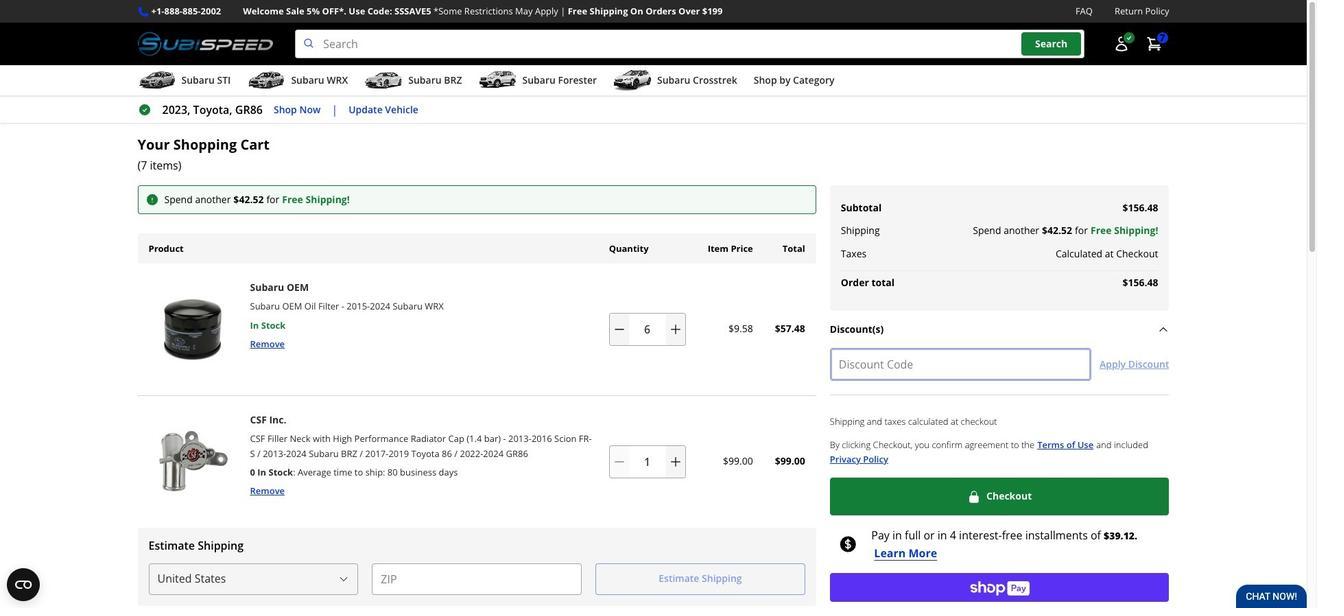 Task type: vqa. For each thing, say whether or not it's contained in the screenshot.
the a subaru crosstrek Thumbnail Image
yes



Task type: locate. For each thing, give the bounding box(es) containing it.
increment image
[[669, 322, 683, 336], [669, 455, 683, 468]]

open widget image
[[7, 568, 40, 601]]

2 increment image from the top
[[669, 455, 683, 468]]

increment image for decrement image related to "csf8044 the all-aluminum filler neck will include a high-pressure radiator cap to fit the subaru brz.," image
[[669, 455, 683, 468]]

decrement image for sub15208aa170 oem subaru oil filter - 2015-2020 wrx, image
[[613, 322, 626, 336]]

Zip text field
[[372, 563, 582, 595]]

decrement image for "csf8044 the all-aluminum filler neck will include a high-pressure radiator cap to fit the subaru brz.," image
[[613, 455, 626, 468]]

Country Select button
[[149, 563, 358, 595]]

decrement image
[[613, 322, 626, 336], [613, 455, 626, 468]]

2 decrement image from the top
[[613, 455, 626, 468]]

increment image for sub15208aa170 oem subaru oil filter - 2015-2020 wrx, image decrement image
[[669, 322, 683, 336]]

1 decrement image from the top
[[613, 322, 626, 336]]

buy with shop pay image
[[970, 580, 1030, 596]]

0 vertical spatial decrement image
[[613, 322, 626, 336]]

a subaru sti thumbnail image image
[[138, 70, 176, 91]]

1 increment image from the top
[[669, 322, 683, 336]]

1 vertical spatial decrement image
[[613, 455, 626, 468]]

0 vertical spatial increment image
[[669, 322, 683, 336]]

1 vertical spatial increment image
[[669, 455, 683, 468]]

country select image
[[339, 573, 350, 584]]

None number field
[[609, 313, 686, 346], [609, 445, 686, 478], [609, 313, 686, 346], [609, 445, 686, 478]]



Task type: describe. For each thing, give the bounding box(es) containing it.
search input field
[[295, 30, 1085, 58]]

a subaru crosstrek thumbnail image image
[[614, 70, 652, 91]]

subispeed logo image
[[138, 30, 273, 58]]

sub15208aa170 oem subaru oil filter - 2015-2020 wrx, image
[[143, 280, 242, 379]]

csf8044 the all-aluminum filler neck will include a high-pressure radiator cap to fit the subaru brz., image
[[143, 412, 242, 511]]

Discount Code field
[[830, 348, 1092, 381]]

button image
[[1114, 36, 1130, 52]]

a subaru forester thumbnail image image
[[479, 70, 517, 91]]

a subaru brz thumbnail image image
[[365, 70, 403, 91]]

a subaru wrx thumbnail image image
[[247, 70, 286, 91]]



